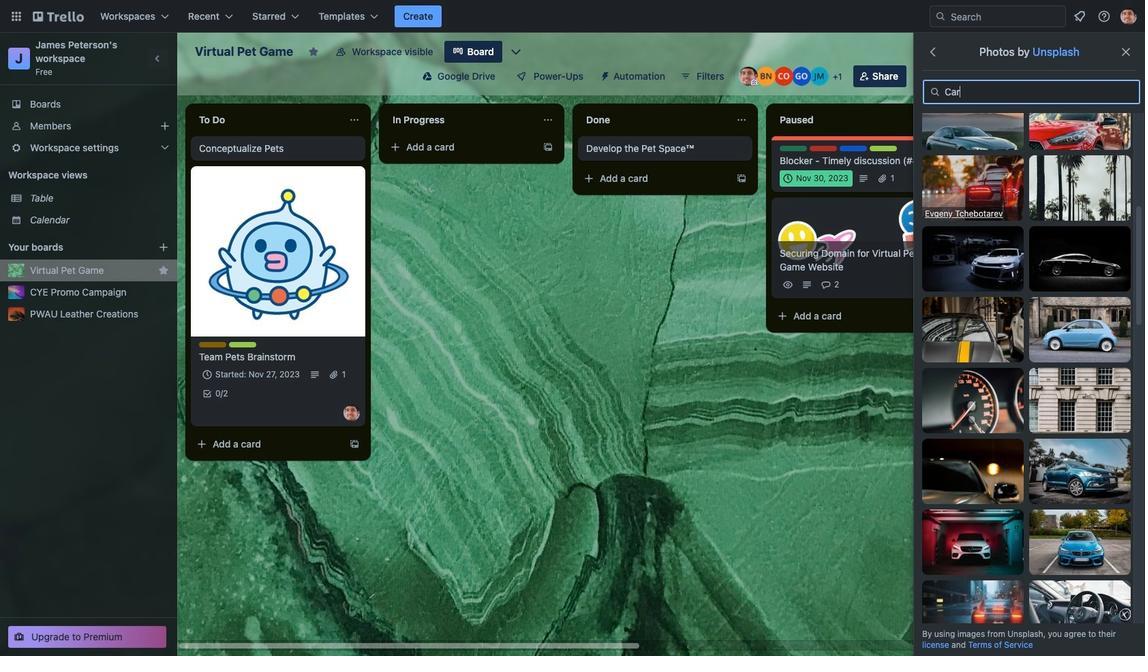 Task type: vqa. For each thing, say whether or not it's contained in the screenshot.
Ben Nelson (bennelson96) icon
yes



Task type: locate. For each thing, give the bounding box(es) containing it.
sm image
[[928, 85, 942, 99]]

james peterson (jamespeterson93) image right open information menu image
[[1121, 8, 1137, 25]]

add board image
[[158, 242, 169, 253]]

color: blue, title: "fyi" element
[[840, 146, 867, 151]]

workspace navigation collapse icon image
[[149, 49, 168, 68]]

sm image
[[594, 65, 614, 85]]

0 horizontal spatial create from template… image
[[543, 142, 554, 153]]

create from template… image
[[543, 142, 554, 153], [736, 173, 747, 184]]

james peterson (jamespeterson93) image left christina overa (christinaovera) icon
[[739, 67, 758, 86]]

ben nelson (bennelson96) image
[[757, 67, 776, 86]]

None text field
[[772, 109, 924, 131]]

jeremy miller (jeremymiller198) image
[[810, 67, 829, 86]]

james peterson (jamespeterson93) image
[[1121, 8, 1137, 25], [739, 67, 758, 86]]

0 vertical spatial james peterson (jamespeterson93) image
[[1121, 8, 1137, 25]]

Board name text field
[[188, 41, 300, 63]]

Search field
[[946, 7, 1066, 26]]

0 horizontal spatial james peterson (jamespeterson93) image
[[739, 67, 758, 86]]

1 horizontal spatial create from template… image
[[736, 173, 747, 184]]

None checkbox
[[780, 170, 853, 187]]

back to home image
[[33, 5, 84, 27]]

color: bold lime, title: none image
[[870, 146, 897, 151]]

open information menu image
[[1098, 10, 1111, 23]]

create from template… image
[[349, 439, 360, 450]]

None text field
[[191, 109, 344, 131], [384, 109, 537, 131], [578, 109, 731, 131], [191, 109, 344, 131], [384, 109, 537, 131], [578, 109, 731, 131]]

1 vertical spatial james peterson (jamespeterson93) image
[[739, 67, 758, 86]]

primary element
[[0, 0, 1145, 33]]



Task type: describe. For each thing, give the bounding box(es) containing it.
gary orlando (garyorlando) image
[[792, 67, 811, 86]]

color: bold lime, title: "team task" element
[[229, 342, 256, 348]]

color: yellow, title: none image
[[199, 342, 226, 348]]

0 notifications image
[[1072, 8, 1088, 25]]

Photos text field
[[923, 80, 1141, 104]]

christina overa (christinaovera) image
[[774, 67, 793, 86]]

1 vertical spatial create from template… image
[[736, 173, 747, 184]]

james peterson (jamespeterson93) image
[[344, 405, 360, 421]]

search image
[[935, 11, 946, 22]]

star or unstar board image
[[308, 46, 319, 57]]

this member is an admin of this board. image
[[751, 80, 757, 86]]

your boards with 3 items element
[[8, 239, 138, 256]]

color: green, title: "goal" element
[[780, 146, 807, 151]]

color: red, title: "blocker" element
[[810, 146, 837, 151]]

0 vertical spatial create from template… image
[[543, 142, 554, 153]]

1 horizontal spatial james peterson (jamespeterson93) image
[[1121, 8, 1137, 25]]

google drive icon image
[[423, 72, 432, 81]]

starred icon image
[[158, 265, 169, 276]]

customize views image
[[509, 45, 523, 59]]



